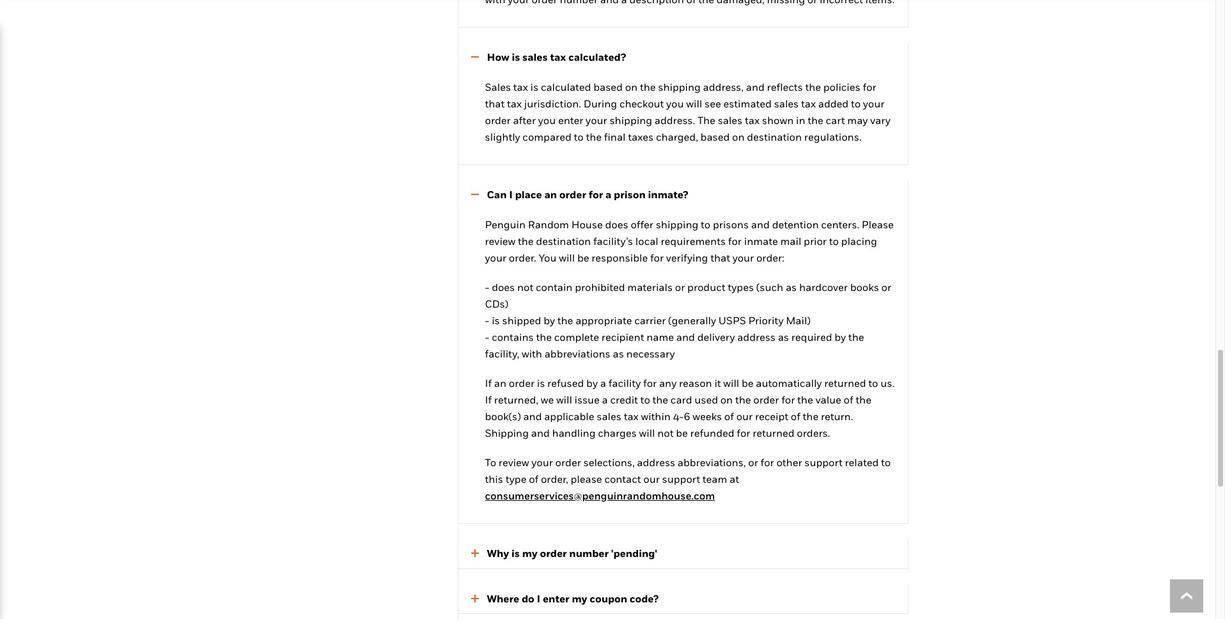 Task type: vqa. For each thing, say whether or not it's contained in the screenshot.
Annual
no



Task type: locate. For each thing, give the bounding box(es) containing it.
on up checkout
[[626, 81, 638, 93]]

my right the why
[[523, 547, 538, 560]]

can
[[487, 188, 507, 201]]

of inside the to review your order selections, address abbreviations, or for other support related to this type of order, please contact our support team at consumerservices@penguinrandomhouse.com
[[529, 473, 539, 485]]

0 vertical spatial i
[[509, 188, 513, 201]]

returned,
[[495, 393, 539, 406]]

name
[[647, 330, 674, 343]]

1 vertical spatial returned
[[753, 426, 795, 439]]

1 horizontal spatial my
[[572, 592, 588, 605]]

if
[[485, 377, 492, 389], [485, 393, 492, 406]]

1 vertical spatial on
[[733, 130, 745, 143]]

0 vertical spatial our
[[737, 410, 753, 423]]

0 vertical spatial be
[[578, 251, 590, 264]]

0 vertical spatial by
[[544, 314, 555, 327]]

0 horizontal spatial by
[[544, 314, 555, 327]]

do
[[522, 592, 535, 605]]

facility
[[609, 377, 641, 389]]

3 - from the top
[[485, 330, 490, 343]]

0 horizontal spatial based
[[594, 81, 623, 93]]

2 horizontal spatial or
[[882, 281, 892, 293]]

inmate
[[745, 235, 779, 247]]

it
[[715, 377, 721, 389]]

0 horizontal spatial you
[[539, 114, 556, 127]]

0 vertical spatial a
[[606, 188, 612, 201]]

shipping inside penguin random house does offer shipping to prisons and detention centers. please review the destination facility's local requirements for inmate mail prior to placing your order. you will be responsible for verifying that your order:
[[656, 218, 699, 231]]

the up with at the bottom left of the page
[[536, 330, 552, 343]]

necessary
[[627, 347, 675, 360]]

during
[[584, 97, 618, 110]]

my
[[523, 547, 538, 560], [572, 592, 588, 605]]

2 vertical spatial on
[[721, 393, 733, 406]]

0 vertical spatial address
[[738, 330, 776, 343]]

destination inside sales tax is calculated based on the shipping address, and reflects the policies for that tax jurisdiction. during checkout you will see estimated sales tax added to your order after you enter your shipping address. the sales tax shown in the cart may vary slightly compared to the final taxes charged, based on destination regulations.
[[748, 130, 802, 143]]

tax down the credit
[[624, 410, 639, 423]]

product
[[688, 281, 726, 293]]

prison
[[614, 188, 646, 201]]

if up book(s)
[[485, 393, 492, 406]]

our left receipt
[[737, 410, 753, 423]]

tax down estimated at top right
[[745, 114, 760, 127]]

or left product
[[676, 281, 685, 293]]

support left 'team'
[[663, 473, 701, 485]]

verifying
[[667, 251, 709, 264]]

and down (generally
[[677, 330, 695, 343]]

will right you
[[559, 251, 575, 264]]

to up the 'may'
[[852, 97, 861, 110]]

tax
[[551, 51, 566, 64], [514, 81, 528, 93], [507, 97, 522, 110], [802, 97, 816, 110], [745, 114, 760, 127], [624, 410, 639, 423]]

0 vertical spatial destination
[[748, 130, 802, 143]]

the up added
[[806, 81, 822, 93]]

2 horizontal spatial by
[[835, 330, 847, 343]]

an inside if an order is refused by a facility for any reason it will be automatically returned to us. if returned, we will issue a credit to the card used on the order for the value of the book(s) and applicable sales tax within 4-6 weeks of our receipt of the return. shipping and handling charges will not be refunded for returned orders.
[[495, 377, 507, 389]]

1 horizontal spatial not
[[658, 426, 674, 439]]

1 vertical spatial an
[[495, 377, 507, 389]]

destination inside penguin random house does offer shipping to prisons and detention centers. please review the destination facility's local requirements for inmate mail prior to placing your order. you will be responsible for verifying that your order:
[[536, 235, 591, 247]]

to
[[852, 97, 861, 110], [574, 130, 584, 143], [701, 218, 711, 231], [830, 235, 839, 247], [869, 377, 879, 389], [641, 393, 651, 406], [882, 456, 891, 469]]

not left contain
[[518, 281, 534, 293]]

where do i enter my coupon code?
[[487, 592, 659, 605]]

1 horizontal spatial support
[[805, 456, 843, 469]]

if down facility, on the left of page
[[485, 377, 492, 389]]

1 horizontal spatial destination
[[748, 130, 802, 143]]

order
[[485, 114, 511, 127], [560, 188, 587, 201], [509, 377, 535, 389], [754, 393, 780, 406], [556, 456, 581, 469], [540, 547, 567, 560]]

to up within
[[641, 393, 651, 406]]

0 horizontal spatial returned
[[753, 426, 795, 439]]

0 vertical spatial if
[[485, 377, 492, 389]]

0 vertical spatial shipping
[[659, 81, 701, 93]]

1 horizontal spatial be
[[676, 426, 688, 439]]

shipping up taxes at the right top of the page
[[610, 114, 653, 127]]

-
[[485, 281, 490, 293], [485, 314, 490, 327], [485, 330, 490, 343]]

the
[[640, 81, 656, 93], [806, 81, 822, 93], [808, 114, 824, 127], [586, 130, 602, 143], [518, 235, 534, 247], [558, 314, 574, 327], [536, 330, 552, 343], [849, 330, 865, 343], [653, 393, 669, 406], [736, 393, 752, 406], [798, 393, 814, 406], [856, 393, 872, 406], [803, 410, 819, 423]]

or inside the to review your order selections, address abbreviations, or for other support related to this type of order, please contact our support team at consumerservices@penguinrandomhouse.com
[[749, 456, 759, 469]]

1 horizontal spatial by
[[587, 377, 598, 389]]

that inside penguin random house does offer shipping to prisons and detention centers. please review the destination facility's local requirements for inmate mail prior to placing your order. you will be responsible for verifying that your order:
[[711, 251, 731, 264]]

1 vertical spatial does
[[492, 281, 515, 293]]

review
[[485, 235, 516, 247], [499, 456, 530, 469]]

is up we
[[537, 377, 545, 389]]

will inside penguin random house does offer shipping to prisons and detention centers. please review the destination facility's local requirements for inmate mail prior to placing your order. you will be responsible for verifying that your order:
[[559, 251, 575, 264]]

2 vertical spatial -
[[485, 330, 490, 343]]

by up issue
[[587, 377, 598, 389]]

policies
[[824, 81, 861, 93]]

(generally
[[669, 314, 717, 327]]

calculated
[[541, 81, 591, 93]]

0 vertical spatial does
[[606, 218, 629, 231]]

destination down the shown on the top of the page
[[748, 130, 802, 143]]

0 vertical spatial you
[[667, 97, 684, 110]]

required
[[792, 330, 833, 343]]

1 horizontal spatial address
[[738, 330, 776, 343]]

enter
[[559, 114, 584, 127], [543, 592, 570, 605]]

returned down receipt
[[753, 426, 795, 439]]

i right 'do'
[[537, 592, 541, 605]]

on down estimated at top right
[[733, 130, 745, 143]]

based down the
[[701, 130, 730, 143]]

order up "house"
[[560, 188, 587, 201]]

please
[[862, 218, 894, 231]]

order up slightly at the top
[[485, 114, 511, 127]]

not inside if an order is refused by a facility for any reason it will be automatically returned to us. if returned, we will issue a credit to the card used on the order for the value of the book(s) and applicable sales tax within 4-6 weeks of our receipt of the return. shipping and handling charges will not be refunded for returned orders.
[[658, 426, 674, 439]]

random
[[528, 218, 569, 231]]

based
[[594, 81, 623, 93], [701, 130, 730, 143]]

the right the required
[[849, 330, 865, 343]]

for left other
[[761, 456, 775, 469]]

value
[[816, 393, 842, 406]]

destination
[[748, 130, 802, 143], [536, 235, 591, 247]]

that inside sales tax is calculated based on the shipping address, and reflects the policies for that tax jurisdiction. during checkout you will see estimated sales tax added to your order after you enter your shipping address. the sales tax shown in the cart may vary slightly compared to the final taxes charged, based on destination regulations.
[[485, 97, 505, 110]]

within
[[641, 410, 671, 423]]

enter down jurisdiction.
[[559, 114, 584, 127]]

2 horizontal spatial be
[[742, 377, 754, 389]]

be right it
[[742, 377, 754, 389]]

automatically
[[757, 377, 822, 389]]

(such
[[757, 281, 784, 293]]

0 vertical spatial returned
[[825, 377, 867, 389]]

is down the 'cds)'
[[492, 314, 500, 327]]

review up type
[[499, 456, 530, 469]]

not down within
[[658, 426, 674, 439]]

to up requirements
[[701, 218, 711, 231]]

support
[[805, 456, 843, 469], [663, 473, 701, 485]]

the right in at right
[[808, 114, 824, 127]]

1 vertical spatial address
[[638, 456, 676, 469]]

1 vertical spatial you
[[539, 114, 556, 127]]

sales right the
[[718, 114, 743, 127]]

sales down reflects
[[775, 97, 799, 110]]

1 horizontal spatial or
[[749, 456, 759, 469]]

0 vertical spatial my
[[523, 547, 538, 560]]

will right it
[[724, 377, 740, 389]]

1 vertical spatial our
[[644, 473, 660, 485]]

as down mail)
[[778, 330, 790, 343]]

or
[[676, 281, 685, 293], [882, 281, 892, 293], [749, 456, 759, 469]]

order:
[[757, 251, 785, 264]]

a
[[606, 188, 612, 201], [601, 377, 607, 389], [602, 393, 608, 406]]

returned up value
[[825, 377, 867, 389]]

shipping down how is sales tax calculated? link
[[659, 81, 701, 93]]

0 vertical spatial review
[[485, 235, 516, 247]]

be
[[578, 251, 590, 264], [742, 377, 754, 389], [676, 426, 688, 439]]

your
[[864, 97, 885, 110], [586, 114, 608, 127], [485, 251, 507, 264], [733, 251, 754, 264], [532, 456, 553, 469]]

on inside if an order is refused by a facility for any reason it will be automatically returned to us. if returned, we will issue a credit to the card used on the order for the value of the book(s) and applicable sales tax within 4-6 weeks of our receipt of the return. shipping and handling charges will not be refunded for returned orders.
[[721, 393, 733, 406]]

for left any
[[644, 377, 657, 389]]

2 vertical spatial by
[[587, 377, 598, 389]]

will
[[687, 97, 703, 110], [559, 251, 575, 264], [724, 377, 740, 389], [557, 393, 573, 406], [640, 426, 656, 439]]

be down the 4-
[[676, 426, 688, 439]]

is up jurisdiction.
[[531, 81, 539, 93]]

1 vertical spatial that
[[711, 251, 731, 264]]

tax inside if an order is refused by a facility for any reason it will be automatically returned to us. if returned, we will issue a credit to the card used on the order for the value of the book(s) and applicable sales tax within 4-6 weeks of our receipt of the return. shipping and handling charges will not be refunded for returned orders.
[[624, 410, 639, 423]]

and
[[747, 81, 765, 93], [752, 218, 770, 231], [677, 330, 695, 343], [524, 410, 542, 423], [532, 426, 550, 439]]

1 horizontal spatial an
[[545, 188, 557, 201]]

- does not contain prohibited materials or product types (such as hardcover books or cds) - is shipped by the appropriate carrier (generally usps priority mail) - contains the complete recipient name and delivery address as required by the facility, with abbreviations as necessary
[[485, 281, 892, 360]]

the up within
[[653, 393, 669, 406]]

centers.
[[822, 218, 860, 231]]

2 - from the top
[[485, 314, 490, 327]]

tax up after
[[507, 97, 522, 110]]

1 horizontal spatial you
[[667, 97, 684, 110]]

or left other
[[749, 456, 759, 469]]

of right type
[[529, 473, 539, 485]]

0 horizontal spatial destination
[[536, 235, 591, 247]]

2 if from the top
[[485, 393, 492, 406]]

- up facility, on the left of page
[[485, 330, 490, 343]]

or right the books
[[882, 281, 892, 293]]

1 vertical spatial not
[[658, 426, 674, 439]]

can i place an order for a prison inmate?
[[487, 188, 689, 201]]

an
[[545, 188, 557, 201], [495, 377, 507, 389]]

that down sales
[[485, 97, 505, 110]]

offer
[[631, 218, 654, 231]]

0 horizontal spatial address
[[638, 456, 676, 469]]

i right 'can'
[[509, 188, 513, 201]]

1 vertical spatial i
[[537, 592, 541, 605]]

1 - from the top
[[485, 281, 490, 293]]

sales
[[523, 51, 548, 64], [775, 97, 799, 110], [718, 114, 743, 127], [597, 410, 622, 423]]

0 horizontal spatial does
[[492, 281, 515, 293]]

our right contact
[[644, 473, 660, 485]]

enter right 'do'
[[543, 592, 570, 605]]

types
[[728, 281, 754, 293]]

you up address.
[[667, 97, 684, 110]]

by right the required
[[835, 330, 847, 343]]

1 vertical spatial a
[[601, 377, 607, 389]]

to right compared
[[574, 130, 584, 143]]

1 vertical spatial based
[[701, 130, 730, 143]]

0 vertical spatial enter
[[559, 114, 584, 127]]

sales
[[485, 81, 511, 93]]

0 vertical spatial based
[[594, 81, 623, 93]]

0 horizontal spatial support
[[663, 473, 701, 485]]

1 vertical spatial as
[[778, 330, 790, 343]]

destination down random
[[536, 235, 591, 247]]

as down "recipient"
[[613, 347, 624, 360]]

returned
[[825, 377, 867, 389], [753, 426, 795, 439]]

a left facility
[[601, 377, 607, 389]]

this
[[485, 473, 504, 485]]

and up estimated at top right
[[747, 81, 765, 93]]

2 vertical spatial shipping
[[656, 218, 699, 231]]

materials
[[628, 281, 673, 293]]

is inside sales tax is calculated based on the shipping address, and reflects the policies for that tax jurisdiction. during checkout you will see estimated sales tax added to your order after you enter your shipping address. the sales tax shown in the cart may vary slightly compared to the final taxes charged, based on destination regulations.
[[531, 81, 539, 93]]

be inside penguin random house does offer shipping to prisons and detention centers. please review the destination facility's local requirements for inmate mail prior to placing your order. you will be responsible for verifying that your order:
[[578, 251, 590, 264]]

will down within
[[640, 426, 656, 439]]

1 vertical spatial -
[[485, 314, 490, 327]]

0 vertical spatial on
[[626, 81, 638, 93]]

my left coupon
[[572, 592, 588, 605]]

the up order.
[[518, 235, 534, 247]]

and up inmate
[[752, 218, 770, 231]]

us.
[[881, 377, 895, 389]]

as
[[786, 281, 797, 293], [778, 330, 790, 343], [613, 347, 624, 360]]

code?
[[630, 592, 659, 605]]

0 horizontal spatial our
[[644, 473, 660, 485]]

0 horizontal spatial an
[[495, 377, 507, 389]]

address down priority
[[738, 330, 776, 343]]

0 horizontal spatial or
[[676, 281, 685, 293]]

1 horizontal spatial our
[[737, 410, 753, 423]]

1 vertical spatial shipping
[[610, 114, 653, 127]]

card
[[671, 393, 693, 406]]

0 horizontal spatial not
[[518, 281, 534, 293]]

'pending'
[[612, 547, 658, 560]]

for right policies
[[863, 81, 877, 93]]

will left see
[[687, 97, 703, 110]]

by inside if an order is refused by a facility for any reason it will be automatically returned to us. if returned, we will issue a credit to the card used on the order for the value of the book(s) and applicable sales tax within 4-6 weeks of our receipt of the return. shipping and handling charges will not be refunded for returned orders.
[[587, 377, 598, 389]]

shipped
[[503, 314, 542, 327]]

facility's
[[594, 235, 634, 247]]

1 vertical spatial if
[[485, 393, 492, 406]]

tax up in at right
[[802, 97, 816, 110]]

1 vertical spatial be
[[742, 377, 754, 389]]

abbreviations,
[[678, 456, 746, 469]]

other
[[777, 456, 803, 469]]

i
[[509, 188, 513, 201], [537, 592, 541, 605]]

will down refused
[[557, 393, 573, 406]]

review down the penguin
[[485, 235, 516, 247]]

a left the prison
[[606, 188, 612, 201]]

a right issue
[[602, 393, 608, 406]]

address,
[[704, 81, 744, 93]]

1 horizontal spatial does
[[606, 218, 629, 231]]

abbreviations
[[545, 347, 611, 360]]

carrier
[[635, 314, 666, 327]]

contain
[[536, 281, 573, 293]]

issue
[[575, 393, 600, 406]]

our
[[737, 410, 753, 423], [644, 473, 660, 485]]

1 vertical spatial review
[[499, 456, 530, 469]]

does up facility's
[[606, 218, 629, 231]]

order inside the to review your order selections, address abbreviations, or for other support related to this type of order, please contact our support team at consumerservices@penguinrandomhouse.com
[[556, 456, 581, 469]]

a for prison
[[606, 188, 612, 201]]

used
[[695, 393, 719, 406]]

why
[[487, 547, 509, 560]]

0 horizontal spatial be
[[578, 251, 590, 264]]

order,
[[541, 473, 569, 485]]

0 vertical spatial -
[[485, 281, 490, 293]]

- up the 'cds)'
[[485, 281, 490, 293]]

sales inside if an order is refused by a facility for any reason it will be automatically returned to us. if returned, we will issue a credit to the card used on the order for the value of the book(s) and applicable sales tax within 4-6 weeks of our receipt of the return. shipping and handling charges will not be refunded for returned orders.
[[597, 410, 622, 423]]

0 horizontal spatial that
[[485, 97, 505, 110]]

1 horizontal spatial that
[[711, 251, 731, 264]]

order inside sales tax is calculated based on the shipping address, and reflects the policies for that tax jurisdiction. during checkout you will see estimated sales tax added to your order after you enter your shipping address. the sales tax shown in the cart may vary slightly compared to the final taxes charged, based on destination regulations.
[[485, 114, 511, 127]]

0 vertical spatial not
[[518, 281, 534, 293]]

weeks
[[693, 410, 722, 423]]

on down it
[[721, 393, 733, 406]]

review inside penguin random house does offer shipping to prisons and detention centers. please review the destination facility's local requirements for inmate mail prior to placing your order. you will be responsible for verifying that your order:
[[485, 235, 516, 247]]

how is sales tax calculated? link
[[458, 49, 895, 66]]

0 vertical spatial that
[[485, 97, 505, 110]]

1 vertical spatial destination
[[536, 235, 591, 247]]

compared
[[523, 130, 572, 143]]

0 vertical spatial an
[[545, 188, 557, 201]]

0 horizontal spatial my
[[523, 547, 538, 560]]

complete
[[555, 330, 600, 343]]

priority
[[749, 314, 784, 327]]

you up compared
[[539, 114, 556, 127]]

the inside penguin random house does offer shipping to prisons and detention centers. please review the destination facility's local requirements for inmate mail prior to placing your order. you will be responsible for verifying that your order:
[[518, 235, 534, 247]]

support down orders.
[[805, 456, 843, 469]]

1 vertical spatial support
[[663, 473, 701, 485]]

0 vertical spatial as
[[786, 281, 797, 293]]

address up contact
[[638, 456, 676, 469]]



Task type: describe. For each thing, give the bounding box(es) containing it.
sales tax is calculated based on the shipping address, and reflects the policies for that tax jurisdiction. during checkout you will see estimated sales tax added to your order after you enter your shipping address. the sales tax shown in the cart may vary slightly compared to the final taxes charged, based on destination regulations.
[[485, 81, 891, 143]]

1 if from the top
[[485, 377, 492, 389]]

for right refunded
[[737, 426, 751, 439]]

to inside the to review your order selections, address abbreviations, or for other support related to this type of order, please contact our support team at consumerservices@penguinrandomhouse.com
[[882, 456, 891, 469]]

order up receipt
[[754, 393, 780, 406]]

selections,
[[584, 456, 635, 469]]

jurisdiction.
[[525, 97, 582, 110]]

4-
[[674, 410, 684, 423]]

slightly
[[485, 130, 521, 143]]

1 horizontal spatial i
[[537, 592, 541, 605]]

for inside sales tax is calculated based on the shipping address, and reflects the policies for that tax jurisdiction. during checkout you will see estimated sales tax added to your order after you enter your shipping address. the sales tax shown in the cart may vary slightly compared to the final taxes charged, based on destination regulations.
[[863, 81, 877, 93]]

final
[[605, 130, 626, 143]]

detention
[[773, 218, 819, 231]]

your down inmate
[[733, 251, 754, 264]]

our inside if an order is refused by a facility for any reason it will be automatically returned to us. if returned, we will issue a credit to the card used on the order for the value of the book(s) and applicable sales tax within 4-6 weeks of our receipt of the return. shipping and handling charges will not be refunded for returned orders.
[[737, 410, 753, 423]]

charges
[[598, 426, 637, 439]]

prohibited
[[575, 281, 625, 293]]

local
[[636, 235, 659, 247]]

book(s)
[[485, 410, 521, 423]]

of right receipt
[[791, 410, 801, 423]]

at
[[730, 473, 740, 485]]

to review your order selections, address abbreviations, or for other support related to this type of order, please contact our support team at consumerservices@penguinrandomhouse.com
[[485, 456, 891, 502]]

6
[[684, 410, 691, 423]]

0 vertical spatial support
[[805, 456, 843, 469]]

penguin
[[485, 218, 526, 231]]

order.
[[509, 251, 537, 264]]

cart
[[826, 114, 846, 127]]

orders.
[[797, 426, 831, 439]]

your up vary
[[864, 97, 885, 110]]

mail
[[781, 235, 802, 247]]

type
[[506, 473, 527, 485]]

facility,
[[485, 347, 520, 360]]

for inside the to review your order selections, address abbreviations, or for other support related to this type of order, please contact our support team at consumerservices@penguinrandomhouse.com
[[761, 456, 775, 469]]

and inside - does not contain prohibited materials or product types (such as hardcover books or cds) - is shipped by the appropriate carrier (generally usps priority mail) - contains the complete recipient name and delivery address as required by the facility, with abbreviations as necessary
[[677, 330, 695, 343]]

and inside sales tax is calculated based on the shipping address, and reflects the policies for that tax jurisdiction. during checkout you will see estimated sales tax added to your order after you enter your shipping address. the sales tax shown in the cart may vary slightly compared to the final taxes charged, based on destination regulations.
[[747, 81, 765, 93]]

is inside if an order is refused by a facility for any reason it will be automatically returned to us. if returned, we will issue a credit to the card used on the order for the value of the book(s) and applicable sales tax within 4-6 weeks of our receipt of the return. shipping and handling charges will not be refunded for returned orders.
[[537, 377, 545, 389]]

tax up calculated
[[551, 51, 566, 64]]

please
[[571, 473, 603, 485]]

usps
[[719, 314, 747, 327]]

recipient
[[602, 330, 645, 343]]

a for facility
[[601, 377, 607, 389]]

we
[[541, 393, 554, 406]]

handling
[[553, 426, 596, 439]]

any
[[660, 377, 677, 389]]

if an order is refused by a facility for any reason it will be automatically returned to us. if returned, we will issue a credit to the card used on the order for the value of the book(s) and applicable sales tax within 4-6 weeks of our receipt of the return. shipping and handling charges will not be refunded for returned orders.
[[485, 377, 895, 439]]

consumerservices@penguinrandomhouse.com link
[[485, 489, 715, 502]]

reflects
[[768, 81, 803, 93]]

the up complete
[[558, 314, 574, 327]]

cds)
[[485, 297, 509, 310]]

our inside the to review your order selections, address abbreviations, or for other support related to this type of order, please contact our support team at consumerservices@penguinrandomhouse.com
[[644, 473, 660, 485]]

the right the used
[[736, 393, 752, 406]]

after
[[513, 114, 536, 127]]

does inside penguin random house does offer shipping to prisons and detention centers. please review the destination facility's local requirements for inmate mail prior to placing your order. you will be responsible for verifying that your order:
[[606, 218, 629, 231]]

1 horizontal spatial returned
[[825, 377, 867, 389]]

1 horizontal spatial based
[[701, 130, 730, 143]]

the right value
[[856, 393, 872, 406]]

prior
[[804, 235, 827, 247]]

responsible
[[592, 251, 648, 264]]

checkout
[[620, 97, 664, 110]]

applicable
[[545, 410, 595, 423]]

appropriate
[[576, 314, 632, 327]]

the left final
[[586, 130, 602, 143]]

your left order.
[[485, 251, 507, 264]]

1 vertical spatial by
[[835, 330, 847, 343]]

and down applicable
[[532, 426, 550, 439]]

where do i enter my coupon code? link
[[458, 591, 895, 607]]

of right value
[[844, 393, 854, 406]]

in
[[797, 114, 806, 127]]

related
[[846, 456, 879, 469]]

place
[[515, 188, 542, 201]]

and down we
[[524, 410, 542, 423]]

credit
[[611, 393, 638, 406]]

contact
[[605, 473, 641, 485]]

to down centers.
[[830, 235, 839, 247]]

is right "how"
[[512, 51, 520, 64]]

how
[[487, 51, 510, 64]]

tax right sales
[[514, 81, 528, 93]]

to left us.
[[869, 377, 879, 389]]

2 vertical spatial as
[[613, 347, 624, 360]]

the up checkout
[[640, 81, 656, 93]]

receipt
[[756, 410, 789, 423]]

the up orders.
[[803, 410, 819, 423]]

is inside - does not contain prohibited materials or product types (such as hardcover books or cds) - is shipped by the appropriate carrier (generally usps priority mail) - contains the complete recipient name and delivery address as required by the facility, with abbreviations as necessary
[[492, 314, 500, 327]]

is right the why
[[512, 547, 520, 560]]

does inside - does not contain prohibited materials or product types (such as hardcover books or cds) - is shipped by the appropriate carrier (generally usps priority mail) - contains the complete recipient name and delivery address as required by the facility, with abbreviations as necessary
[[492, 281, 515, 293]]

for down local
[[651, 251, 664, 264]]

your inside the to review your order selections, address abbreviations, or for other support related to this type of order, please contact our support team at consumerservices@penguinrandomhouse.com
[[532, 456, 553, 469]]

penguin random house does offer shipping to prisons and detention centers. please review the destination facility's local requirements for inmate mail prior to placing your order. you will be responsible for verifying that your order:
[[485, 218, 894, 264]]

vary
[[871, 114, 891, 127]]

0 horizontal spatial i
[[509, 188, 513, 201]]

not inside - does not contain prohibited materials or product types (such as hardcover books or cds) - is shipped by the appropriate carrier (generally usps priority mail) - contains the complete recipient name and delivery address as required by the facility, with abbreviations as necessary
[[518, 281, 534, 293]]

taxes
[[628, 130, 654, 143]]

sales right "how"
[[523, 51, 548, 64]]

why is my order number 'pending' link
[[458, 546, 895, 562]]

delivery
[[698, 330, 735, 343]]

2 vertical spatial be
[[676, 426, 688, 439]]

and inside penguin random house does offer shipping to prisons and detention centers. please review the destination facility's local requirements for inmate mail prior to placing your order. you will be responsible for verifying that your order:
[[752, 218, 770, 231]]

order up returned,
[[509, 377, 535, 389]]

enter inside sales tax is calculated based on the shipping address, and reflects the policies for that tax jurisdiction. during checkout you will see estimated sales tax added to your order after you enter your shipping address. the sales tax shown in the cart may vary slightly compared to the final taxes charged, based on destination regulations.
[[559, 114, 584, 127]]

the
[[698, 114, 716, 127]]

where
[[487, 592, 520, 605]]

address inside the to review your order selections, address abbreviations, or for other support related to this type of order, please contact our support team at consumerservices@penguinrandomhouse.com
[[638, 456, 676, 469]]

charged,
[[656, 130, 699, 143]]

estimated
[[724, 97, 772, 110]]

for up "house"
[[589, 188, 604, 201]]

may
[[848, 114, 868, 127]]

can i place an order for a prison inmate? link
[[458, 187, 895, 203]]

house
[[572, 218, 603, 231]]

to
[[485, 456, 497, 469]]

2 vertical spatial a
[[602, 393, 608, 406]]

your down during
[[586, 114, 608, 127]]

order left number
[[540, 547, 567, 560]]

1 vertical spatial enter
[[543, 592, 570, 605]]

consumerservices@penguinrandomhouse.com
[[485, 489, 715, 502]]

of right weeks
[[725, 410, 734, 423]]

1 vertical spatial my
[[572, 592, 588, 605]]

will inside sales tax is calculated based on the shipping address, and reflects the policies for that tax jurisdiction. during checkout you will see estimated sales tax added to your order after you enter your shipping address. the sales tax shown in the cart may vary slightly compared to the final taxes charged, based on destination regulations.
[[687, 97, 703, 110]]

added
[[819, 97, 849, 110]]

contains
[[492, 330, 534, 343]]

shown
[[763, 114, 794, 127]]

mail)
[[786, 314, 811, 327]]

address inside - does not contain prohibited materials or product types (such as hardcover books or cds) - is shipped by the appropriate carrier (generally usps priority mail) - contains the complete recipient name and delivery address as required by the facility, with abbreviations as necessary
[[738, 330, 776, 343]]

you
[[539, 251, 557, 264]]

the left value
[[798, 393, 814, 406]]

number
[[570, 547, 609, 560]]

for down 'automatically'
[[782, 393, 796, 406]]

refused
[[548, 377, 584, 389]]

reason
[[680, 377, 713, 389]]

review inside the to review your order selections, address abbreviations, or for other support related to this type of order, please contact our support team at consumerservices@penguinrandomhouse.com
[[499, 456, 530, 469]]

for down prisons
[[729, 235, 742, 247]]

return.
[[821, 410, 854, 423]]

refunded
[[691, 426, 735, 439]]



